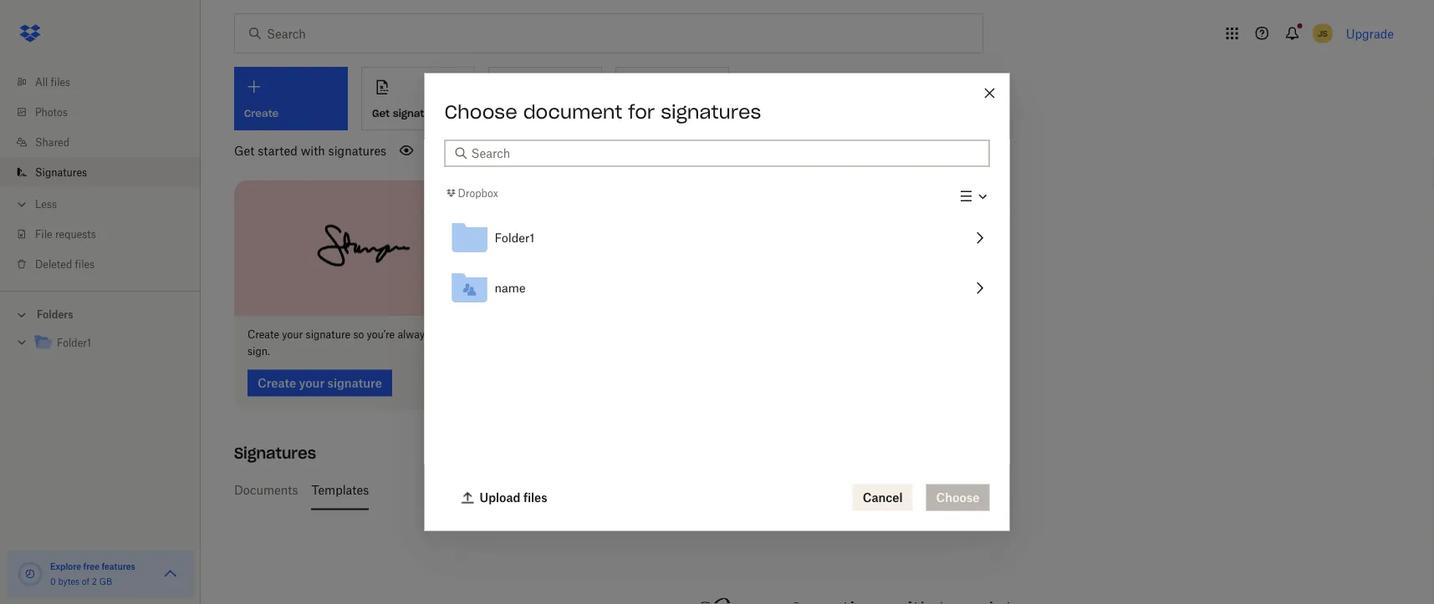 Task type: locate. For each thing, give the bounding box(es) containing it.
files inside upload files button
[[524, 491, 548, 505]]

2 vertical spatial files
[[524, 491, 548, 505]]

2 horizontal spatial files
[[524, 491, 548, 505]]

deleted files link
[[13, 249, 201, 279]]

tab list containing documents
[[234, 471, 1388, 511]]

folder1
[[495, 231, 535, 245], [57, 337, 91, 350]]

0 horizontal spatial get
[[234, 143, 255, 158]]

signatures
[[661, 100, 761, 123], [393, 107, 447, 120], [328, 143, 387, 158]]

folder1 link
[[33, 333, 187, 355]]

get signatures
[[372, 107, 447, 120]]

sign yourself
[[499, 107, 566, 120]]

shared link
[[13, 127, 201, 157]]

0 horizontal spatial folder1
[[57, 337, 91, 350]]

0 horizontal spatial signatures
[[328, 143, 387, 158]]

features
[[102, 562, 135, 572]]

files inside the deleted files link
[[75, 258, 95, 271]]

row group
[[445, 213, 990, 313]]

files right 'upload'
[[524, 491, 548, 505]]

upload files
[[480, 491, 548, 505]]

0
[[50, 577, 56, 587]]

1 vertical spatial files
[[75, 258, 95, 271]]

0 vertical spatial folder1
[[495, 231, 535, 245]]

0 vertical spatial files
[[51, 76, 70, 88]]

files right all
[[51, 76, 70, 88]]

signatures down shared
[[35, 166, 87, 179]]

always
[[398, 329, 430, 341]]

1 horizontal spatial signatures
[[393, 107, 447, 120]]

signatures list item
[[0, 157, 201, 187]]

files for deleted files
[[75, 258, 95, 271]]

explore
[[50, 562, 81, 572]]

folder1 down folders on the bottom left of page
[[57, 337, 91, 350]]

signatures
[[35, 166, 87, 179], [234, 444, 316, 463]]

folder1 up name
[[495, 231, 535, 245]]

files
[[51, 76, 70, 88], [75, 258, 95, 271], [524, 491, 548, 505]]

0 vertical spatial get
[[372, 107, 390, 120]]

row group containing folder1
[[445, 213, 990, 313]]

sign.
[[248, 346, 270, 358]]

folder1 inside button
[[495, 231, 535, 245]]

choose document for signatures
[[445, 100, 761, 123]]

shared
[[35, 136, 69, 148]]

explore free features 0 bytes of 2 gb
[[50, 562, 135, 587]]

1 horizontal spatial files
[[75, 258, 95, 271]]

1 horizontal spatial folder1
[[495, 231, 535, 245]]

signatures up documents
[[234, 444, 316, 463]]

sign
[[499, 107, 521, 120]]

to
[[462, 329, 471, 341]]

for
[[628, 100, 655, 123]]

folder1 inside 'link'
[[57, 337, 91, 350]]

get
[[372, 107, 390, 120], [234, 143, 255, 158]]

1 vertical spatial folder1
[[57, 337, 91, 350]]

get left started
[[234, 143, 255, 158]]

upload
[[480, 491, 521, 505]]

0 horizontal spatial files
[[51, 76, 70, 88]]

deleted files
[[35, 258, 95, 271]]

signatures inside list item
[[35, 166, 87, 179]]

files right deleted
[[75, 258, 95, 271]]

signatures link
[[13, 157, 201, 187]]

1 horizontal spatial signatures
[[234, 444, 316, 463]]

get inside "button"
[[372, 107, 390, 120]]

files inside all files 'link'
[[51, 76, 70, 88]]

choose document for signatures dialog
[[425, 73, 1010, 532]]

create
[[248, 329, 279, 341]]

0 vertical spatial signatures
[[35, 166, 87, 179]]

get up "get started with signatures"
[[372, 107, 390, 120]]

free
[[83, 562, 100, 572]]

list
[[0, 57, 201, 291]]

started
[[258, 143, 298, 158]]

list containing all files
[[0, 57, 201, 291]]

0 horizontal spatial signatures
[[35, 166, 87, 179]]

upgrade
[[1347, 26, 1394, 41]]

1 horizontal spatial get
[[372, 107, 390, 120]]

cancel button
[[853, 485, 913, 512]]

tab list
[[234, 471, 1388, 511]]

your
[[282, 329, 303, 341]]

1 vertical spatial get
[[234, 143, 255, 158]]

document
[[523, 100, 623, 123]]

signatures inside dialog
[[661, 100, 761, 123]]

2 horizontal spatial signatures
[[661, 100, 761, 123]]



Task type: vqa. For each thing, say whether or not it's contained in the screenshot.
row group
yes



Task type: describe. For each thing, give the bounding box(es) containing it.
folders
[[37, 309, 73, 321]]

yourself
[[524, 107, 566, 120]]

1 vertical spatial signatures
[[234, 444, 316, 463]]

get for get signatures
[[372, 107, 390, 120]]

upload files button
[[451, 485, 558, 512]]

photos link
[[13, 97, 201, 127]]

get started with signatures
[[234, 143, 387, 158]]

ready
[[433, 329, 459, 341]]

dropbox link
[[445, 185, 498, 202]]

sign yourself button
[[489, 67, 602, 130]]

signature
[[306, 329, 351, 341]]

templates tab
[[312, 471, 369, 511]]

file
[[35, 228, 52, 240]]

folder1 button
[[445, 213, 990, 263]]

bytes
[[58, 577, 80, 587]]

get signatures button
[[361, 67, 475, 130]]

name
[[495, 281, 526, 295]]

of
[[82, 577, 90, 587]]

Search text field
[[471, 144, 980, 163]]

folders button
[[0, 302, 201, 327]]

choose
[[445, 100, 518, 123]]

files for all files
[[51, 76, 70, 88]]

folder1 for folder1 button
[[495, 231, 535, 245]]

all files
[[35, 76, 70, 88]]

less
[[35, 198, 57, 210]]

file requests link
[[13, 219, 201, 249]]

row group inside choose document for signatures dialog
[[445, 213, 990, 313]]

dropbox
[[458, 187, 498, 199]]

documents
[[234, 484, 298, 498]]

upgrade link
[[1347, 26, 1394, 41]]

signatures for choose document for signatures
[[661, 100, 761, 123]]

files for upload files
[[524, 491, 548, 505]]

name button
[[445, 263, 990, 313]]

with
[[301, 143, 325, 158]]

so
[[353, 329, 364, 341]]

get for get started with signatures
[[234, 143, 255, 158]]

deleted
[[35, 258, 72, 271]]

signatures for get started with signatures
[[328, 143, 387, 158]]

cancel
[[863, 491, 903, 505]]

requests
[[55, 228, 96, 240]]

less image
[[13, 196, 30, 213]]

documents tab
[[234, 471, 298, 511]]

gb
[[99, 577, 112, 587]]

2
[[92, 577, 97, 587]]

signatures inside "button"
[[393, 107, 447, 120]]

quota usage element
[[17, 561, 43, 588]]

folder1 for folder1 'link'
[[57, 337, 91, 350]]

file requests
[[35, 228, 96, 240]]

create your signature so you're always ready to sign.
[[248, 329, 471, 358]]

templates
[[312, 484, 369, 498]]

dropbox image
[[13, 17, 47, 50]]

all
[[35, 76, 48, 88]]

all files link
[[13, 67, 201, 97]]

photos
[[35, 106, 68, 118]]

you're
[[367, 329, 395, 341]]



